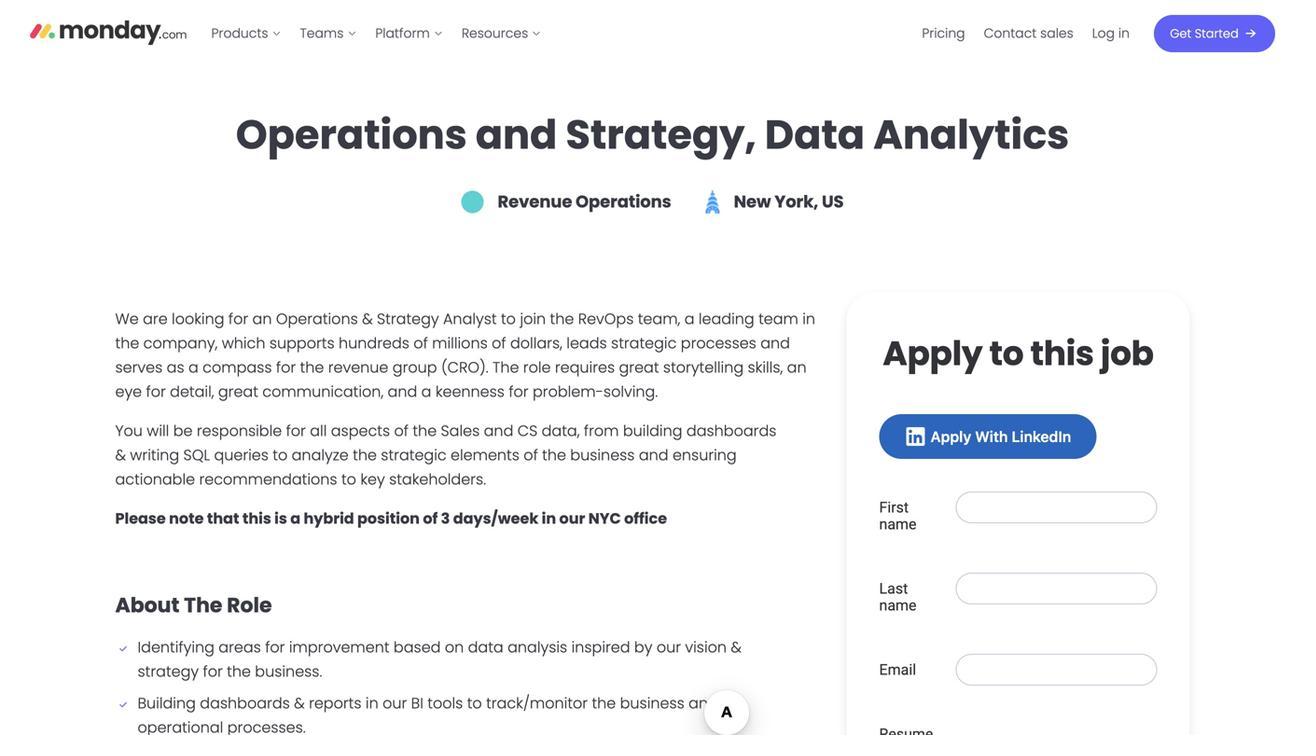 Task type: vqa. For each thing, say whether or not it's contained in the screenshot.
Apply to this job
yes



Task type: locate. For each thing, give the bounding box(es) containing it.
1 horizontal spatial list
[[913, 0, 1140, 67]]

great down compass
[[218, 381, 259, 402]]

2 list from the left
[[913, 0, 1140, 67]]

reports
[[309, 693, 362, 714]]

from
[[584, 420, 619, 441]]

1 horizontal spatial an
[[788, 357, 807, 378]]

serves
[[115, 357, 163, 378]]

0 horizontal spatial dashboards
[[200, 693, 290, 714]]

business down by
[[620, 693, 685, 714]]

leading
[[699, 308, 755, 329]]

leads
[[567, 333, 607, 354]]

that
[[207, 508, 239, 529]]

an
[[253, 308, 272, 329], [788, 357, 807, 378]]

our inside identifying areas for improvement based on data analysis inspired by our vision & strategy for the business.
[[657, 637, 681, 658]]

please
[[115, 508, 166, 529]]

for down areas
[[203, 661, 223, 682]]

1 vertical spatial in
[[542, 508, 556, 529]]

our left nyc
[[560, 508, 586, 529]]

0 horizontal spatial our
[[383, 693, 407, 714]]

solving.
[[604, 381, 658, 402]]

1 horizontal spatial strategic
[[611, 333, 677, 354]]

in right reports
[[366, 693, 379, 714]]

0 horizontal spatial &
[[294, 693, 305, 714]]

1 horizontal spatial the
[[493, 357, 519, 378]]

to right apply
[[990, 330, 1024, 377]]

the down vision
[[723, 693, 747, 714]]

get
[[1171, 25, 1192, 42]]

1 vertical spatial this
[[243, 508, 271, 529]]

a right team,
[[685, 308, 695, 329]]

a keenness
[[422, 381, 505, 402]]

1 horizontal spatial our
[[560, 508, 586, 529]]

2 horizontal spatial our
[[657, 637, 681, 658]]

1 vertical spatial dashboards
[[200, 693, 290, 714]]

& inside identifying areas for improvement based on data analysis inspired by our vision & strategy for the business.
[[731, 637, 742, 658]]

please note that this is a hybrid position of 3 days/week in our nyc office
[[115, 508, 667, 529]]

products link
[[202, 19, 291, 49]]

strategic down team,
[[611, 333, 677, 354]]

our inside building dashboards & reports in our bi tools to track/monitor the business and the operational processes.
[[383, 693, 407, 714]]

processes.
[[228, 717, 306, 736]]

operations and strategy, data analytics
[[236, 106, 1070, 163]]

0 vertical spatial the
[[493, 357, 519, 378]]

2 vertical spatial a
[[291, 508, 301, 529]]

0 vertical spatial &
[[362, 308, 373, 329]]

business inside you will be responsible for all aspects of the sales and cs data, from building dashboards & writing sql queries to analyze the strategic elements of the business and ensuring actionable recommendations to key stakeholders.
[[571, 445, 635, 466]]

1 horizontal spatial this
[[1031, 330, 1095, 377]]

areas
[[219, 637, 261, 658]]

for down supports
[[276, 357, 296, 378]]

great up "solving."
[[619, 357, 660, 378]]

to
[[501, 308, 516, 329], [990, 330, 1024, 377], [273, 445, 288, 466], [342, 469, 357, 490], [467, 693, 482, 714]]

position
[[358, 508, 420, 529]]

days/week
[[453, 508, 539, 529]]

cs
[[518, 420, 538, 441]]

for up the business.
[[265, 637, 285, 658]]

& down the business.
[[294, 693, 305, 714]]

strategic inside you will be responsible for all aspects of the sales and cs data, from building dashboards & writing sql queries to analyze the strategic elements of the business and ensuring actionable recommendations to key stakeholders.
[[381, 445, 447, 466]]

1 vertical spatial a
[[189, 357, 199, 378]]

which
[[222, 333, 266, 354]]

great
[[619, 357, 660, 378], [218, 381, 259, 402]]

the
[[493, 357, 519, 378], [184, 591, 223, 620]]

for left all
[[286, 420, 306, 441]]

2 vertical spatial operations
[[276, 308, 358, 329]]

we
[[115, 308, 139, 329]]

get started
[[1171, 25, 1239, 42]]

in right 'days/week'
[[542, 508, 556, 529]]

eye
[[115, 381, 142, 402]]

the right join
[[550, 308, 574, 329]]

join
[[520, 308, 546, 329]]

0 horizontal spatial in
[[366, 693, 379, 714]]

analytics
[[874, 106, 1070, 163]]

2 vertical spatial our
[[383, 693, 407, 714]]

for inside you will be responsible for all aspects of the sales and cs data, from building dashboards & writing sql queries to analyze the strategic elements of the business and ensuring actionable recommendations to key stakeholders.
[[286, 420, 306, 441]]

1 horizontal spatial &
[[362, 308, 373, 329]]

list
[[202, 0, 551, 67], [913, 0, 1140, 67]]

0 horizontal spatial a
[[189, 357, 199, 378]]

business down from
[[571, 445, 635, 466]]

problem-
[[533, 381, 604, 402]]

the left role at the left of the page
[[493, 357, 519, 378]]

0 vertical spatial business
[[571, 445, 635, 466]]

for up which
[[229, 308, 248, 329]]

supports
[[270, 333, 335, 354]]

1 vertical spatial strategic
[[381, 445, 447, 466]]

in inside building dashboards & reports in our bi tools to track/monitor the business and the operational processes.
[[366, 693, 379, 714]]

1 horizontal spatial a
[[291, 508, 301, 529]]

for
[[229, 308, 248, 329], [276, 357, 296, 378], [146, 381, 166, 402], [509, 381, 529, 402], [286, 420, 306, 441], [265, 637, 285, 658], [203, 661, 223, 682]]

job
[[1101, 330, 1154, 377]]

business inside building dashboards & reports in our bi tools to track/monitor the business and the operational processes.
[[620, 693, 685, 714]]

business
[[571, 445, 635, 466], [620, 693, 685, 714]]

of right aspects
[[394, 420, 409, 441]]

contact sales
[[984, 24, 1074, 42]]

our right by
[[657, 637, 681, 658]]

teams link
[[291, 19, 366, 49]]

2 horizontal spatial a
[[685, 308, 695, 329]]

operations
[[236, 106, 467, 163], [576, 190, 672, 214], [276, 308, 358, 329]]

based
[[394, 637, 441, 658]]

team in
[[759, 308, 816, 329]]

skills,
[[748, 357, 783, 378]]

dashboards up ensuring
[[687, 420, 777, 441]]

operational
[[138, 717, 223, 736]]

key
[[361, 469, 385, 490]]

of down cs
[[524, 445, 538, 466]]

& right vision
[[731, 637, 742, 658]]

1 vertical spatial our
[[657, 637, 681, 658]]

all
[[310, 420, 327, 441]]

sales
[[441, 420, 480, 441]]

and inside building dashboards & reports in our bi tools to track/monitor the business and the operational processes.
[[689, 693, 719, 714]]

track/monitor
[[486, 693, 588, 714]]

requires
[[555, 357, 615, 378]]

0 horizontal spatial great
[[218, 381, 259, 402]]

to inside building dashboards & reports in our bi tools to track/monitor the business and the operational processes.
[[467, 693, 482, 714]]

and down the building
[[639, 445, 669, 466]]

2 vertical spatial &
[[294, 693, 305, 714]]

a right is
[[291, 508, 301, 529]]

for right eye
[[146, 381, 166, 402]]

0 vertical spatial this
[[1031, 330, 1095, 377]]

office
[[625, 508, 667, 529]]

identifying
[[138, 637, 215, 658]]

strategic up stakeholders.
[[381, 445, 447, 466]]

dashboards up processes.
[[200, 693, 290, 714]]

business.
[[255, 661, 322, 682]]

1 horizontal spatial great
[[619, 357, 660, 378]]

building
[[623, 420, 683, 441]]

in right log
[[1119, 24, 1130, 42]]

on
[[445, 637, 464, 658]]

1 vertical spatial the
[[184, 591, 223, 620]]

1 vertical spatial &
[[731, 637, 742, 658]]

in
[[1119, 24, 1130, 42], [542, 508, 556, 529], [366, 693, 379, 714]]

detail,
[[170, 381, 214, 402]]

0 vertical spatial in
[[1119, 24, 1130, 42]]

an up which
[[253, 308, 272, 329]]

identifying areas for improvement based on data analysis inspired by our vision & strategy for the business.
[[138, 637, 742, 682]]

and down the group at the left of page
[[388, 381, 418, 402]]

0 vertical spatial a
[[685, 308, 695, 329]]

a right as on the left
[[189, 357, 199, 378]]

0 horizontal spatial strategic
[[381, 445, 447, 466]]

0 vertical spatial dashboards
[[687, 420, 777, 441]]

strategy
[[377, 308, 439, 329]]

0 horizontal spatial an
[[253, 308, 272, 329]]

0 vertical spatial strategic
[[611, 333, 677, 354]]

and up 'elements'
[[484, 420, 514, 441]]

& up 'hundreds'
[[362, 308, 373, 329]]

our left bi
[[383, 693, 407, 714]]

actionable
[[115, 469, 195, 490]]

strategic
[[611, 333, 677, 354], [381, 445, 447, 466]]

this left job
[[1031, 330, 1095, 377]]

hybrid
[[304, 508, 354, 529]]

0 vertical spatial operations
[[236, 106, 467, 163]]

the down areas
[[227, 661, 251, 682]]

to left join
[[501, 308, 516, 329]]

the left sales
[[413, 420, 437, 441]]

pricing
[[923, 24, 966, 42]]

3
[[441, 508, 450, 529]]

1 horizontal spatial dashboards
[[687, 420, 777, 441]]

2 horizontal spatial &
[[731, 637, 742, 658]]

products
[[211, 24, 268, 42]]

an right skills,
[[788, 357, 807, 378]]

1 list from the left
[[202, 0, 551, 67]]

& inside building dashboards & reports in our bi tools to track/monitor the business and the operational processes.
[[294, 693, 305, 714]]

resources link
[[453, 19, 551, 49]]

hundreds
[[339, 333, 410, 354]]

role
[[227, 591, 272, 620]]

stakeholders.
[[389, 469, 486, 490]]

0 vertical spatial our
[[560, 508, 586, 529]]

by
[[635, 637, 653, 658]]

0 horizontal spatial the
[[184, 591, 223, 620]]

2 vertical spatial in
[[366, 693, 379, 714]]

1 vertical spatial great
[[218, 381, 259, 402]]

0 horizontal spatial list
[[202, 0, 551, 67]]

the left role
[[184, 591, 223, 620]]

1 vertical spatial business
[[620, 693, 685, 714]]

strategy
[[138, 661, 199, 682]]

1 vertical spatial an
[[788, 357, 807, 378]]

list containing pricing
[[913, 0, 1140, 67]]

0 vertical spatial an
[[253, 308, 272, 329]]

this
[[1031, 330, 1095, 377], [243, 508, 271, 529]]

this left is
[[243, 508, 271, 529]]

to right tools
[[467, 693, 482, 714]]

and down vision
[[689, 693, 719, 714]]

the
[[550, 308, 574, 329], [115, 333, 139, 354], [300, 357, 324, 378], [413, 420, 437, 441], [353, 445, 377, 466], [542, 445, 567, 466], [227, 661, 251, 682], [592, 693, 616, 714], [723, 693, 747, 714]]

pricing link
[[913, 19, 975, 49]]



Task type: describe. For each thing, give the bounding box(es) containing it.
1 horizontal spatial in
[[542, 508, 556, 529]]

you
[[115, 420, 143, 441]]

revenue
[[328, 357, 389, 378]]

apply to this job
[[883, 330, 1154, 377]]

dashboards inside building dashboards & reports in our bi tools to track/monitor the business and the operational processes.
[[200, 693, 290, 714]]

revenue
[[498, 190, 573, 214]]

nyc
[[589, 508, 621, 529]]

millions
[[432, 333, 488, 354]]

operations inside we are looking for an operations & strategy analyst to join the revops team, a leading team in the company, which supports hundreds of millions of dollars, leads strategic processes and serves as a compass for the revenue group (cro). the role requires great storytelling skills, an eye for detail, great communication, and a keenness for problem-solving.
[[276, 308, 358, 329]]

inspired
[[572, 637, 631, 658]]

revops
[[578, 308, 634, 329]]

log in link
[[1084, 19, 1140, 49]]

team,
[[638, 308, 681, 329]]

will
[[147, 420, 169, 441]]

& inside we are looking for an operations & strategy analyst to join the revops team, a leading team in the company, which supports hundreds of millions of dollars, leads strategic processes and serves as a compass for the revenue group (cro). the role requires great storytelling skills, an eye for detail, great communication, and a keenness for problem-solving.
[[362, 308, 373, 329]]

contact
[[984, 24, 1037, 42]]

vision
[[686, 637, 727, 658]]

strategy,
[[566, 106, 757, 163]]

elements
[[451, 445, 520, 466]]

revenue operations
[[498, 190, 672, 214]]

get started button
[[1155, 15, 1276, 52]]

sales
[[1041, 24, 1074, 42]]

about
[[115, 591, 180, 620]]

sql
[[183, 445, 210, 466]]

the down the we
[[115, 333, 139, 354]]

dollars,
[[511, 333, 563, 354]]

& writing
[[115, 445, 179, 466]]

and up skills,
[[761, 333, 791, 354]]

analyze
[[292, 445, 349, 466]]

(cro).
[[441, 357, 489, 378]]

new
[[734, 190, 772, 214]]

responsible
[[197, 420, 282, 441]]

data
[[765, 106, 865, 163]]

is
[[275, 508, 287, 529]]

1 vertical spatial operations
[[576, 190, 672, 214]]

to inside we are looking for an operations & strategy analyst to join the revops team, a leading team in the company, which supports hundreds of millions of dollars, leads strategic processes and serves as a compass for the revenue group (cro). the role requires great storytelling skills, an eye for detail, great communication, and a keenness for problem-solving.
[[501, 308, 516, 329]]

queries
[[214, 445, 269, 466]]

improvement
[[289, 637, 390, 658]]

the down aspects
[[353, 445, 377, 466]]

list containing products
[[202, 0, 551, 67]]

to up recommendations
[[273, 445, 288, 466]]

and up revenue
[[476, 106, 558, 163]]

to left key
[[342, 469, 357, 490]]

compass
[[203, 357, 272, 378]]

looking
[[172, 308, 225, 329]]

york,
[[775, 190, 819, 214]]

main element
[[202, 0, 1276, 67]]

0 vertical spatial great
[[619, 357, 660, 378]]

of up the group at the left of page
[[414, 333, 428, 354]]

building
[[138, 693, 196, 714]]

company,
[[143, 333, 218, 354]]

2 horizontal spatial in
[[1119, 24, 1130, 42]]

be
[[173, 420, 193, 441]]

for down role at the left of the page
[[509, 381, 529, 402]]

of left "dollars,"
[[492, 333, 506, 354]]

teams
[[300, 24, 344, 42]]

analysis
[[508, 637, 568, 658]]

group
[[393, 357, 437, 378]]

newyork image
[[705, 190, 720, 214]]

platform link
[[366, 19, 453, 49]]

are
[[143, 308, 168, 329]]

the inside identifying areas for improvement based on data analysis inspired by our vision & strategy for the business.
[[227, 661, 251, 682]]

the down data,
[[542, 445, 567, 466]]

monday.com logo image
[[30, 12, 187, 51]]

strategic inside we are looking for an operations & strategy analyst to join the revops team, a leading team in the company, which supports hundreds of millions of dollars, leads strategic processes and serves as a compass for the revenue group (cro). the role requires great storytelling skills, an eye for detail, great communication, and a keenness for problem-solving.
[[611, 333, 677, 354]]

aspects
[[331, 420, 390, 441]]

new york, us
[[734, 190, 844, 214]]

recommendations
[[199, 469, 338, 490]]

as
[[167, 357, 184, 378]]

apply
[[883, 330, 983, 377]]

contact sales button
[[975, 19, 1084, 49]]

0 horizontal spatial this
[[243, 508, 271, 529]]

dashboards inside you will be responsible for all aspects of the sales and cs data, from building dashboards & writing sql queries to analyze the strategic elements of the business and ensuring actionable recommendations to key stakeholders.
[[687, 420, 777, 441]]

processes
[[681, 333, 757, 354]]

communication,
[[263, 381, 384, 402]]

we are looking for an operations & strategy analyst to join the revops team, a leading team in the company, which supports hundreds of millions of dollars, leads strategic processes and serves as a compass for the revenue group (cro). the role requires great storytelling skills, an eye for detail, great communication, and a keenness for problem-solving.
[[115, 308, 816, 402]]

data,
[[542, 420, 580, 441]]

started
[[1195, 25, 1239, 42]]

the down supports
[[300, 357, 324, 378]]

of left 3
[[423, 508, 438, 529]]

bi
[[411, 693, 424, 714]]

note
[[169, 508, 204, 529]]

data
[[468, 637, 504, 658]]

the inside we are looking for an operations & strategy analyst to join the revops team, a leading team in the company, which supports hundreds of millions of dollars, leads strategic processes and serves as a compass for the revenue group (cro). the role requires great storytelling skills, an eye for detail, great communication, and a keenness for problem-solving.
[[493, 357, 519, 378]]

the down inspired
[[592, 693, 616, 714]]

log
[[1093, 24, 1116, 42]]

about the role
[[115, 591, 272, 620]]

platform
[[376, 24, 430, 42]]

analyst
[[443, 308, 497, 329]]

storytelling
[[664, 357, 744, 378]]

ensuring
[[673, 445, 737, 466]]



